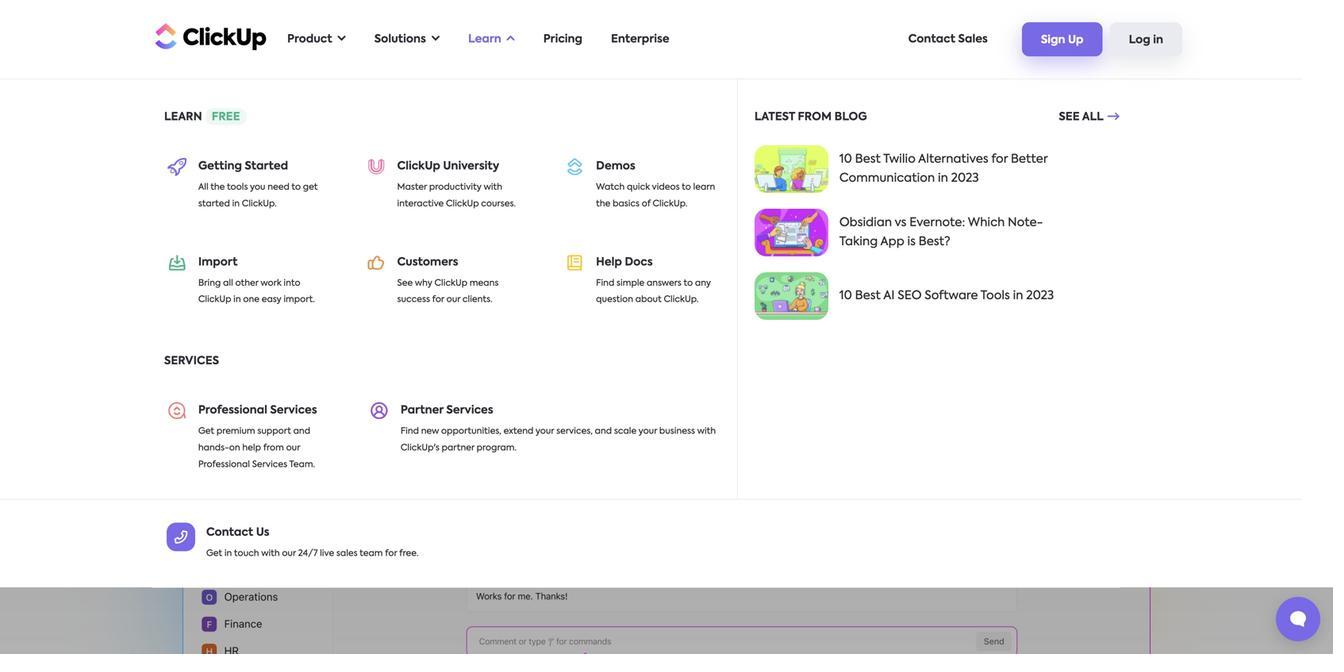 Task type: vqa. For each thing, say whether or not it's contained in the screenshot.
cancel
no



Task type: describe. For each thing, give the bounding box(es) containing it.
team
[[360, 549, 383, 558]]

is
[[908, 236, 916, 248]]

easy
[[262, 296, 282, 304]]

see all link
[[1059, 109, 1120, 125]]

get premium support and hands-on help from our professional services team.
[[198, 427, 315, 469]]

2 vertical spatial with
[[261, 549, 280, 558]]

see why clickup means success for our clients.
[[397, 279, 499, 304]]

pricing
[[544, 34, 583, 45]]

up
[[1068, 35, 1084, 46]]

taking
[[840, 236, 878, 248]]

solutions button
[[367, 23, 448, 56]]

and inside find new opportunities, extend your services, and scale your business with clickup's partner program.
[[595, 427, 612, 436]]

find simple answers to any question about clickup.
[[596, 279, 711, 304]]

customers
[[397, 257, 458, 268]]

services,
[[557, 427, 593, 436]]

other
[[235, 279, 259, 288]]

in inside all the tools you need to get started in clickup.
[[232, 200, 240, 208]]

log in
[[1129, 35, 1164, 46]]

need
[[268, 183, 290, 192]]

latest
[[755, 112, 795, 123]]

get for contact us
[[206, 549, 222, 558]]

1 horizontal spatial docs
[[625, 257, 653, 268]]

business
[[660, 427, 695, 436]]

in left touch
[[225, 549, 232, 558]]

obsidian
[[840, 217, 892, 229]]

solutions
[[374, 34, 426, 45]]

better
[[1011, 154, 1048, 166]]

2 ai button from the left
[[986, 102, 1078, 175]]

one
[[243, 296, 260, 304]]

10 best twilio alternatives for better communication in 2023 link
[[742, 145, 1120, 193]]

us
[[256, 527, 270, 538]]

1 ai button from the left
[[165, 102, 256, 175]]

sales
[[336, 549, 358, 558]]

any
[[695, 279, 711, 288]]

contact sales link
[[901, 23, 996, 56]]

you
[[250, 183, 266, 192]]

in inside bring all other work into clickup in one easy import.
[[234, 296, 241, 304]]

with inside find new opportunities, extend your services, and scale your business with clickup's partner program.
[[698, 427, 716, 436]]

contact for contact sales
[[909, 34, 956, 45]]

docs inside button
[[470, 157, 498, 168]]

why
[[415, 279, 432, 288]]

obsidian vs evernote: which note-taking app is best? image
[[755, 209, 829, 256]]

help
[[596, 257, 622, 268]]

10 best ai seo software tools in 2023
[[840, 290, 1055, 302]]

work
[[261, 279, 282, 288]]

all inside all the tools you need to get started in clickup.
[[198, 183, 209, 192]]

twilio
[[884, 154, 916, 166]]

clickup inside see why clickup means success for our clients.
[[435, 279, 468, 288]]

contact for contact us
[[206, 527, 253, 538]]

1 professional from the top
[[198, 405, 267, 416]]

learn
[[693, 183, 716, 192]]

the inside watch quick videos to learn the basics of clickup.
[[596, 200, 611, 208]]

learn inside dropdown button
[[468, 34, 501, 45]]

productivity
[[429, 183, 482, 192]]

vs
[[895, 217, 907, 229]]

whiteboards
[[722, 157, 794, 168]]

watch quick videos to learn the basics of clickup.
[[596, 183, 716, 208]]

quick
[[627, 183, 650, 192]]

question
[[596, 296, 634, 304]]

see all
[[1059, 112, 1104, 123]]

10 for 10 best twilio alternatives for better communication in 2023
[[840, 154, 852, 166]]

10 for 10 best ai seo software tools in 2023
[[840, 290, 852, 302]]

touch
[[234, 549, 259, 558]]

on
[[229, 444, 240, 453]]

tracking
[[567, 157, 614, 168]]

with inside master productivity with interactive clickup courses.
[[484, 183, 503, 192]]

sprints button
[[347, 102, 439, 175]]

get for professional services
[[198, 427, 214, 436]]

enterprise link
[[603, 23, 678, 56]]

clickup's
[[401, 444, 440, 453]]

our inside see why clickup means success for our clients.
[[447, 296, 461, 304]]

team.
[[289, 460, 315, 469]]

free.
[[399, 549, 419, 558]]

log
[[1129, 35, 1151, 46]]

app
[[881, 236, 905, 248]]

all inside see all link
[[1083, 112, 1104, 123]]

for inside see why clickup means success for our clients.
[[432, 296, 444, 304]]

contact sales
[[909, 34, 988, 45]]

program.
[[477, 444, 517, 453]]

dashboards button
[[895, 102, 986, 175]]

24/7
[[298, 549, 318, 558]]

docs button
[[439, 102, 530, 175]]

import.
[[284, 296, 315, 304]]

blog
[[835, 112, 867, 123]]

scale
[[614, 427, 637, 436]]

sign up
[[1041, 35, 1084, 46]]

10 best twilio alternatives for better communication in 2023 image
[[755, 145, 829, 193]]

get
[[303, 183, 318, 192]]

2 your from the left
[[639, 427, 657, 436]]

bring all other work into clickup in one easy import.
[[198, 279, 315, 304]]

1 your from the left
[[536, 427, 554, 436]]

clickup. inside 'find simple answers to any question about clickup.'
[[664, 296, 699, 304]]

1 vertical spatial 2023
[[1027, 290, 1055, 302]]

all the tools you need to get started in clickup.
[[198, 183, 318, 208]]

communication
[[840, 173, 935, 185]]

of
[[642, 200, 651, 208]]

all
[[223, 279, 233, 288]]

extend
[[504, 427, 534, 436]]

in inside 'log in' link
[[1154, 35, 1164, 46]]

learn button
[[460, 23, 523, 56]]



Task type: locate. For each thing, give the bounding box(es) containing it.
your
[[536, 427, 554, 436], [639, 427, 657, 436]]

1 vertical spatial the
[[596, 200, 611, 208]]

docs
[[470, 157, 498, 168], [625, 257, 653, 268]]

clickup. down answers
[[664, 296, 699, 304]]

ai up started
[[205, 157, 216, 168]]

1 vertical spatial find
[[401, 427, 419, 436]]

10 best ai seo software tools in 2023 image
[[755, 272, 829, 320]]

getting started
[[198, 161, 288, 172]]

pricing link
[[536, 23, 591, 56]]

1 horizontal spatial the
[[596, 200, 611, 208]]

get inside get premium support and hands-on help from our professional services team.
[[198, 427, 214, 436]]

our inside get premium support and hands-on help from our professional services team.
[[286, 444, 300, 453]]

in down tools
[[232, 200, 240, 208]]

sign up button
[[1022, 22, 1103, 56]]

docs up simple
[[625, 257, 653, 268]]

partner
[[442, 444, 475, 453]]

ai button
[[165, 102, 256, 175], [986, 102, 1078, 175]]

find for partner services
[[401, 427, 419, 436]]

to for help docs
[[684, 279, 693, 288]]

1 vertical spatial learn
[[164, 112, 202, 123]]

1 vertical spatial docs
[[625, 257, 653, 268]]

10 down the blog
[[840, 154, 852, 166]]

0 vertical spatial learn
[[468, 34, 501, 45]]

import
[[198, 257, 238, 268]]

2 professional from the top
[[198, 460, 250, 469]]

ai
[[205, 157, 216, 168], [1027, 157, 1037, 168], [884, 290, 895, 302]]

ai for 2nd ai button from the right
[[205, 157, 216, 168]]

2 best from the top
[[855, 290, 881, 302]]

1 horizontal spatial 2023
[[1027, 290, 1055, 302]]

0 horizontal spatial find
[[401, 427, 419, 436]]

best
[[855, 154, 881, 166], [855, 290, 881, 302]]

1 horizontal spatial with
[[484, 183, 503, 192]]

2 vertical spatial our
[[282, 549, 296, 558]]

1 vertical spatial 10
[[840, 290, 852, 302]]

learn right the solutions popup button
[[468, 34, 501, 45]]

0 vertical spatial the
[[211, 183, 225, 192]]

product button
[[279, 23, 354, 56]]

best inside 10 best ai seo software tools in 2023 link
[[855, 290, 881, 302]]

professional inside get premium support and hands-on help from our professional services team.
[[198, 460, 250, 469]]

1 vertical spatial see
[[397, 279, 413, 288]]

get up hands-
[[198, 427, 214, 436]]

from
[[263, 444, 284, 453]]

partner services
[[401, 405, 494, 416]]

0 vertical spatial 2023
[[952, 173, 979, 185]]

tools
[[981, 290, 1010, 302]]

master productivity with interactive clickup courses.
[[397, 183, 516, 208]]

0 horizontal spatial ai button
[[165, 102, 256, 175]]

0 vertical spatial professional
[[198, 405, 267, 416]]

0 vertical spatial with
[[484, 183, 503, 192]]

enterprise
[[611, 34, 670, 45]]

help
[[242, 444, 261, 453]]

best for twilio
[[855, 154, 881, 166]]

0 horizontal spatial for
[[385, 549, 397, 558]]

professional up premium
[[198, 405, 267, 416]]

1 vertical spatial our
[[286, 444, 300, 453]]

2023 inside 10 best twilio alternatives for better communication in 2023
[[952, 173, 979, 185]]

log in link
[[1110, 22, 1183, 56]]

our
[[447, 296, 461, 304], [286, 444, 300, 453], [282, 549, 296, 558]]

services
[[164, 356, 219, 367], [270, 405, 317, 416], [446, 405, 494, 416], [252, 460, 287, 469]]

in left one
[[234, 296, 241, 304]]

the
[[211, 183, 225, 192], [596, 200, 611, 208]]

1 horizontal spatial learn
[[468, 34, 501, 45]]

clickup. inside watch quick videos to learn the basics of clickup.
[[653, 200, 688, 208]]

and
[[293, 427, 310, 436], [595, 427, 612, 436]]

clickup up master
[[397, 161, 441, 172]]

about
[[636, 296, 662, 304]]

1 horizontal spatial see
[[1059, 112, 1080, 123]]

1 and from the left
[[293, 427, 310, 436]]

note-
[[1008, 217, 1043, 229]]

see down the "up"
[[1059, 112, 1080, 123]]

2023 right tools
[[1027, 290, 1055, 302]]

clickup down productivity
[[446, 200, 479, 208]]

best?
[[919, 236, 951, 248]]

best inside 10 best twilio alternatives for better communication in 2023
[[855, 154, 881, 166]]

services inside get premium support and hands-on help from our professional services team.
[[252, 460, 287, 469]]

forms
[[285, 157, 319, 168]]

see left why
[[397, 279, 413, 288]]

sales
[[959, 34, 988, 45]]

clickup university
[[397, 161, 500, 172]]

contact left sales
[[909, 34, 956, 45]]

to inside all the tools you need to get started in clickup.
[[292, 183, 301, 192]]

for inside 10 best twilio alternatives for better communication in 2023
[[992, 154, 1008, 166]]

sign
[[1041, 35, 1066, 46]]

1 10 from the top
[[840, 154, 852, 166]]

answers
[[647, 279, 682, 288]]

the inside all the tools you need to get started in clickup.
[[211, 183, 225, 192]]

to left learn
[[682, 183, 691, 192]]

interactive
[[397, 200, 444, 208]]

with
[[484, 183, 503, 192], [698, 427, 716, 436], [261, 549, 280, 558]]

time tracking
[[537, 157, 614, 168]]

to left any
[[684, 279, 693, 288]]

new
[[421, 427, 439, 436]]

0 horizontal spatial and
[[293, 427, 310, 436]]

10 inside 10 best twilio alternatives for better communication in 2023
[[840, 154, 852, 166]]

premium
[[217, 427, 255, 436]]

with down us
[[261, 549, 280, 558]]

2 horizontal spatial for
[[992, 154, 1008, 166]]

0 horizontal spatial all
[[198, 183, 209, 192]]

0 vertical spatial find
[[596, 279, 615, 288]]

partner
[[401, 405, 444, 416]]

clickup right why
[[435, 279, 468, 288]]

latest from blog
[[755, 112, 867, 123]]

videos
[[652, 183, 680, 192]]

for down why
[[432, 296, 444, 304]]

clickup inside bring all other work into clickup in one easy import.
[[198, 296, 231, 304]]

clickup. down videos
[[653, 200, 688, 208]]

2023 down alternatives on the right top
[[952, 173, 979, 185]]

and left scale
[[595, 427, 612, 436]]

2023
[[952, 173, 979, 185], [1027, 290, 1055, 302]]

2 horizontal spatial with
[[698, 427, 716, 436]]

obsidian vs evernote: which note- taking app is best?
[[840, 217, 1043, 248]]

to inside 'find simple answers to any question about clickup.'
[[684, 279, 693, 288]]

2 10 from the top
[[840, 290, 852, 302]]

get down contact us on the bottom
[[206, 549, 222, 558]]

find up 'clickup's'
[[401, 427, 419, 436]]

1 best from the top
[[855, 154, 881, 166]]

to left get
[[292, 183, 301, 192]]

all up started
[[198, 183, 209, 192]]

professional down hands-
[[198, 460, 250, 469]]

in inside 10 best ai seo software tools in 2023 link
[[1013, 290, 1024, 302]]

find inside find new opportunities, extend your services, and scale your business with clickup's partner program.
[[401, 427, 419, 436]]

our up team.
[[286, 444, 300, 453]]

0 horizontal spatial your
[[536, 427, 554, 436]]

dashboards
[[907, 157, 974, 168]]

tools
[[227, 183, 248, 192]]

success
[[397, 296, 430, 304]]

0 horizontal spatial docs
[[470, 157, 498, 168]]

0 horizontal spatial the
[[211, 183, 225, 192]]

for left the better
[[992, 154, 1008, 166]]

1 horizontal spatial and
[[595, 427, 612, 436]]

clickup inside master productivity with interactive clickup courses.
[[446, 200, 479, 208]]

2 and from the left
[[595, 427, 612, 436]]

to inside watch quick videos to learn the basics of clickup.
[[682, 183, 691, 192]]

1 horizontal spatial your
[[639, 427, 657, 436]]

basics
[[613, 200, 640, 208]]

to for demos
[[682, 183, 691, 192]]

university
[[443, 161, 500, 172]]

1 vertical spatial with
[[698, 427, 716, 436]]

master
[[397, 183, 427, 192]]

contact up touch
[[206, 527, 253, 538]]

0 vertical spatial docs
[[470, 157, 498, 168]]

with up courses.
[[484, 183, 503, 192]]

0 horizontal spatial ai
[[205, 157, 216, 168]]

2 vertical spatial for
[[385, 549, 397, 558]]

ai for 2nd ai button
[[1027, 157, 1037, 168]]

and inside get premium support and hands-on help from our professional services team.
[[293, 427, 310, 436]]

find new opportunities, extend your services, and scale your business with clickup's partner program.
[[401, 427, 716, 453]]

best for ai
[[855, 290, 881, 302]]

find for help docs
[[596, 279, 615, 288]]

learn left free
[[164, 112, 202, 123]]

find up question
[[596, 279, 615, 288]]

to
[[292, 183, 301, 192], [682, 183, 691, 192], [684, 279, 693, 288]]

bring
[[198, 279, 221, 288]]

2 horizontal spatial ai
[[1027, 157, 1037, 168]]

1 vertical spatial all
[[198, 183, 209, 192]]

1 horizontal spatial contact
[[909, 34, 956, 45]]

see inside see why clickup means success for our clients.
[[397, 279, 413, 288]]

demos
[[596, 161, 636, 172]]

time tracking button
[[530, 102, 621, 175]]

your right extend
[[536, 427, 554, 436]]

0 vertical spatial for
[[992, 154, 1008, 166]]

see for see why clickup means success for our clients.
[[397, 279, 413, 288]]

0 horizontal spatial 2023
[[952, 173, 979, 185]]

0 vertical spatial our
[[447, 296, 461, 304]]

for left "free."
[[385, 549, 397, 558]]

clickup.
[[242, 200, 277, 208], [653, 200, 688, 208], [664, 296, 699, 304]]

0 horizontal spatial see
[[397, 279, 413, 288]]

in
[[1154, 35, 1164, 46], [938, 173, 949, 185], [232, 200, 240, 208], [1013, 290, 1024, 302], [234, 296, 241, 304], [225, 549, 232, 558]]

our left 24/7
[[282, 549, 296, 558]]

0 vertical spatial see
[[1059, 112, 1080, 123]]

evernote:
[[910, 217, 966, 229]]

0 vertical spatial contact
[[909, 34, 956, 45]]

best left seo at the top right of the page
[[855, 290, 881, 302]]

0 vertical spatial get
[[198, 427, 214, 436]]

0 vertical spatial all
[[1083, 112, 1104, 123]]

in right the log
[[1154, 35, 1164, 46]]

opportunities,
[[441, 427, 502, 436]]

support
[[257, 427, 291, 436]]

1 vertical spatial professional
[[198, 460, 250, 469]]

0 vertical spatial best
[[855, 154, 881, 166]]

10
[[840, 154, 852, 166], [840, 290, 852, 302]]

ai up note-
[[1027, 157, 1037, 168]]

seo
[[898, 290, 922, 302]]

product
[[287, 34, 332, 45]]

courses.
[[481, 200, 516, 208]]

clickup. inside all the tools you need to get started in clickup.
[[242, 200, 277, 208]]

clickup image
[[151, 21, 267, 51]]

best up communication
[[855, 154, 881, 166]]

0 horizontal spatial with
[[261, 549, 280, 558]]

the up started
[[211, 183, 225, 192]]

professional services
[[198, 405, 317, 416]]

with right 'business'
[[698, 427, 716, 436]]

0 horizontal spatial contact
[[206, 527, 253, 538]]

in down dashboards
[[938, 173, 949, 185]]

0 horizontal spatial learn
[[164, 112, 202, 123]]

your right scale
[[639, 427, 657, 436]]

all down the "up"
[[1083, 112, 1104, 123]]

in right tools
[[1013, 290, 1024, 302]]

clickup
[[397, 161, 441, 172], [446, 200, 479, 208], [435, 279, 468, 288], [198, 296, 231, 304]]

1 horizontal spatial find
[[596, 279, 615, 288]]

ai left seo at the top right of the page
[[884, 290, 895, 302]]

1 horizontal spatial for
[[432, 296, 444, 304]]

in inside 10 best twilio alternatives for better communication in 2023
[[938, 173, 949, 185]]

software
[[925, 290, 978, 302]]

clients.
[[463, 296, 493, 304]]

projects
[[827, 157, 872, 168]]

clickup. down you
[[242, 200, 277, 208]]

1 vertical spatial get
[[206, 549, 222, 558]]

all
[[1083, 112, 1104, 123], [198, 183, 209, 192]]

our left clients.
[[447, 296, 461, 304]]

docs up productivity
[[470, 157, 498, 168]]

0 vertical spatial 10
[[840, 154, 852, 166]]

1 vertical spatial best
[[855, 290, 881, 302]]

the down watch
[[596, 200, 611, 208]]

obsidian vs evernote: which note- taking app is best? link
[[742, 209, 1120, 256]]

contact us
[[206, 527, 270, 538]]

10 right 10 best ai seo software tools in 2023 image
[[840, 290, 852, 302]]

sprints
[[374, 157, 412, 168]]

10 best twilio alternatives for better communication in 2023
[[840, 154, 1048, 185]]

time
[[537, 157, 564, 168]]

see for see all
[[1059, 112, 1080, 123]]

1 vertical spatial contact
[[206, 527, 253, 538]]

1 horizontal spatial ai
[[884, 290, 895, 302]]

and right support
[[293, 427, 310, 436]]

find inside 'find simple answers to any question about clickup.'
[[596, 279, 615, 288]]

contact
[[909, 34, 956, 45], [206, 527, 253, 538]]

forms button
[[256, 102, 347, 175]]

1 horizontal spatial all
[[1083, 112, 1104, 123]]

chat image
[[901, 244, 1199, 538]]

1 vertical spatial for
[[432, 296, 444, 304]]

clickup down "bring"
[[198, 296, 231, 304]]

whiteboards button
[[712, 102, 804, 175]]

1 horizontal spatial ai button
[[986, 102, 1078, 175]]



